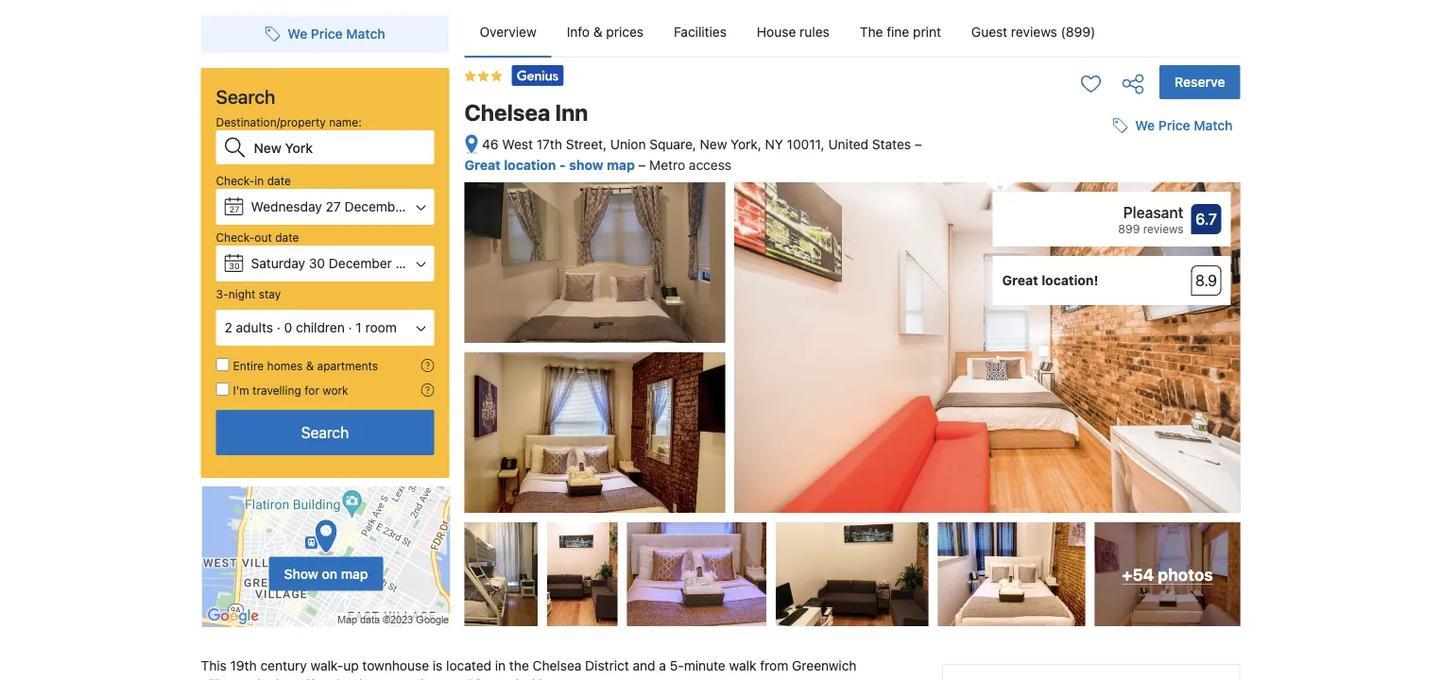 Task type: vqa. For each thing, say whether or not it's contained in the screenshot.
INFO & PRICES link on the left of page
yes



Task type: locate. For each thing, give the bounding box(es) containing it.
pleasant 899 reviews
[[1118, 204, 1184, 235]]

this
[[201, 658, 227, 674]]

0 vertical spatial match
[[346, 26, 385, 42]]

map
[[607, 157, 635, 173], [341, 566, 368, 582]]

0 vertical spatial we price match
[[288, 26, 385, 42]]

0 horizontal spatial we price match button
[[257, 17, 393, 51]]

– down union on the top left of the page
[[638, 157, 646, 173]]

match up name:
[[346, 26, 385, 42]]

we up the pleasant at the right of page
[[1135, 118, 1155, 133]]

map right on
[[341, 566, 368, 582]]

1 horizontal spatial reviews
[[1143, 222, 1184, 235]]

0 horizontal spatial –
[[638, 157, 646, 173]]

10011,
[[787, 137, 825, 152]]

0 vertical spatial reviews
[[1011, 24, 1057, 40]]

we'll show you stays where you can have the entire place to yourself image
[[421, 359, 434, 372]]

we price match down reserve button
[[1135, 118, 1233, 133]]

1 vertical spatial date
[[275, 231, 299, 244]]

reviews down the pleasant at the right of page
[[1143, 222, 1184, 235]]

in inside search section
[[255, 174, 264, 187]]

price down reserve button
[[1159, 118, 1190, 133]]

walk
[[729, 658, 757, 674]]

1 vertical spatial 2023
[[396, 256, 428, 271]]

1 horizontal spatial &
[[593, 24, 603, 40]]

chelsea
[[465, 99, 550, 126], [533, 658, 582, 674]]

2
[[224, 320, 232, 336]]

1 horizontal spatial price
[[1159, 118, 1190, 133]]

reviews inside the pleasant 899 reviews
[[1143, 222, 1184, 235]]

1 vertical spatial map
[[341, 566, 368, 582]]

great down 46
[[465, 157, 501, 173]]

30 up night
[[229, 261, 240, 271]]

0 horizontal spatial 30
[[229, 261, 240, 271]]

great left location!
[[1002, 273, 1038, 288]]

entire
[[233, 359, 264, 372]]

union
[[610, 137, 646, 152]]

out
[[255, 231, 272, 244]]

0 vertical spatial the
[[860, 24, 883, 40]]

date
[[267, 174, 291, 187], [275, 231, 299, 244]]

1 vertical spatial we price match button
[[1105, 109, 1240, 143]]

1
[[356, 320, 362, 336]]

overview link
[[465, 8, 552, 57]]

we inside search section
[[288, 26, 307, 42]]

house rules link
[[742, 8, 845, 57]]

great location - show map button
[[465, 157, 638, 173]]

0 vertical spatial 2023
[[411, 199, 443, 215]]

1 horizontal spatial search
[[301, 424, 349, 442]]

square,
[[650, 137, 696, 152]]

we up destination/property name:
[[288, 26, 307, 42]]

0 vertical spatial map
[[607, 157, 635, 173]]

– right states
[[915, 137, 922, 152]]

1 horizontal spatial the
[[860, 24, 883, 40]]

27 right wednesday
[[326, 199, 341, 215]]

0 horizontal spatial we price match
[[288, 26, 385, 42]]

·
[[277, 320, 281, 336], [348, 320, 352, 336]]

we price match button down reserve button
[[1105, 109, 1240, 143]]

location!
[[1042, 273, 1099, 288]]

2023
[[411, 199, 443, 215], [396, 256, 428, 271]]

1 horizontal spatial ·
[[348, 320, 352, 336]]

0 horizontal spatial &
[[306, 359, 314, 372]]

show
[[284, 566, 318, 582]]

0 vertical spatial great
[[465, 157, 501, 173]]

great location!
[[1002, 273, 1099, 288]]

match
[[346, 26, 385, 42], [1194, 118, 1233, 133]]

0 horizontal spatial map
[[341, 566, 368, 582]]

every
[[553, 677, 587, 680]]

homes
[[267, 359, 303, 372]]

we price match inside search section
[[288, 26, 385, 42]]

offers
[[298, 677, 333, 680]]

in up free
[[495, 658, 506, 674]]

· left 0
[[277, 320, 281, 336]]

minute
[[684, 658, 726, 674]]

december up saturday 30 december 2023
[[344, 199, 408, 215]]

1 vertical spatial the
[[249, 677, 272, 680]]

1 horizontal spatial we
[[1135, 118, 1155, 133]]

i'm
[[233, 384, 249, 397]]

0 horizontal spatial in
[[255, 174, 264, 187]]

0 vertical spatial chelsea
[[465, 99, 550, 126]]

search inside button
[[301, 424, 349, 442]]

we price match for we price match dropdown button within the search section
[[288, 26, 385, 42]]

1 horizontal spatial in
[[495, 658, 506, 674]]

& right info at left top
[[593, 24, 603, 40]]

0 horizontal spatial we
[[288, 26, 307, 42]]

899
[[1118, 222, 1140, 235]]

6.7
[[1196, 210, 1217, 228]]

&
[[593, 24, 603, 40], [306, 359, 314, 372]]

1 vertical spatial december
[[329, 256, 392, 271]]

ny
[[765, 137, 783, 152]]

this 19th century walk-up townhouse is located in the chelsea district and a 5-minute walk from greenwich village. the inn offers business services and free wi-fi in every room
[[201, 658, 883, 680]]

we price match
[[288, 26, 385, 42], [1135, 118, 1233, 133]]

saturday
[[251, 256, 305, 271]]

1 horizontal spatial we price match
[[1135, 118, 1233, 133]]

8.9
[[1196, 272, 1217, 290]]

night
[[228, 287, 256, 301]]

0 horizontal spatial the
[[249, 677, 272, 680]]

0 vertical spatial search
[[216, 85, 275, 107]]

1 vertical spatial match
[[1194, 118, 1233, 133]]

the
[[509, 658, 529, 674]]

1 horizontal spatial and
[[633, 658, 656, 674]]

in right fi
[[539, 677, 550, 680]]

access
[[689, 157, 731, 173]]

the down 19th
[[249, 677, 272, 680]]

prices
[[606, 24, 644, 40]]

search
[[216, 85, 275, 107], [301, 424, 349, 442]]

1 vertical spatial we price match
[[1135, 118, 1233, 133]]

Where are you going? field
[[246, 130, 434, 164]]

we price match for the right we price match dropdown button
[[1135, 118, 1233, 133]]

0 vertical spatial in
[[255, 174, 264, 187]]

0 horizontal spatial price
[[311, 26, 343, 42]]

search up destination/property
[[216, 85, 275, 107]]

wednesday 27 december 2023
[[251, 199, 443, 215]]

match down reserve button
[[1194, 118, 1233, 133]]

we price match up name:
[[288, 26, 385, 42]]

2 adults · 0 children · 1 room
[[224, 320, 397, 336]]

i'm travelling for work
[[233, 384, 348, 397]]

fine
[[887, 24, 909, 40]]

walk-
[[310, 658, 343, 674]]

27
[[326, 199, 341, 215], [229, 204, 240, 214]]

2 horizontal spatial in
[[539, 677, 550, 680]]

the left fine
[[860, 24, 883, 40]]

date right out
[[275, 231, 299, 244]]

great inside 46 west 17th street, union square, new york, ny 10011, united states – great location - show map – metro access
[[465, 157, 501, 173]]

the fine print link
[[845, 8, 956, 57]]

1 vertical spatial &
[[306, 359, 314, 372]]

0 vertical spatial december
[[344, 199, 408, 215]]

chelsea up west
[[465, 99, 550, 126]]

0 vertical spatial price
[[311, 26, 343, 42]]

1 vertical spatial price
[[1159, 118, 1190, 133]]

2 · from the left
[[348, 320, 352, 336]]

in up wednesday
[[255, 174, 264, 187]]

0 horizontal spatial great
[[465, 157, 501, 173]]

(899)
[[1061, 24, 1096, 40]]

we price match button
[[257, 17, 393, 51], [1105, 109, 1240, 143]]

and down "located"
[[449, 677, 472, 680]]

-
[[560, 157, 566, 173]]

1 vertical spatial in
[[495, 658, 506, 674]]

fi
[[525, 677, 535, 680]]

price up name:
[[311, 26, 343, 42]]

reviews left (899)
[[1011, 24, 1057, 40]]

1 horizontal spatial map
[[607, 157, 635, 173]]

we price match button up name:
[[257, 17, 393, 51]]

1 horizontal spatial 27
[[326, 199, 341, 215]]

print
[[913, 24, 941, 40]]

price
[[311, 26, 343, 42], [1159, 118, 1190, 133]]

scored 6.7 element
[[1191, 204, 1222, 235]]

1 vertical spatial –
[[638, 157, 646, 173]]

1 horizontal spatial –
[[915, 137, 922, 152]]

0 vertical spatial we price match button
[[257, 17, 393, 51]]

entire homes & apartments
[[233, 359, 378, 372]]

30 right saturday
[[309, 256, 325, 271]]

december down wednesday 27 december 2023
[[329, 256, 392, 271]]

1 vertical spatial search
[[301, 424, 349, 442]]

and left a
[[633, 658, 656, 674]]

0 vertical spatial check-
[[216, 174, 255, 187]]

price inside search section
[[311, 26, 343, 42]]

located
[[446, 658, 492, 674]]

0 horizontal spatial match
[[346, 26, 385, 42]]

+54 photos
[[1122, 565, 1213, 584]]

1 check- from the top
[[216, 174, 255, 187]]

check- up wednesday
[[216, 174, 255, 187]]

1 vertical spatial chelsea
[[533, 658, 582, 674]]

map inside 46 west 17th street, union square, new york, ny 10011, united states – great location - show map – metro access
[[607, 157, 635, 173]]

0 horizontal spatial and
[[449, 677, 472, 680]]

27 down check-in date
[[229, 204, 240, 214]]

match inside search section
[[346, 26, 385, 42]]

46 west 17th street, union square, new york, ny 10011, united states – great location - show map – metro access
[[465, 137, 922, 173]]

the inside this 19th century walk-up townhouse is located in the chelsea district and a 5-minute walk from greenwich village. the inn offers business services and free wi-fi in every room
[[249, 677, 272, 680]]

in
[[255, 174, 264, 187], [495, 658, 506, 674], [539, 677, 550, 680]]

reviews
[[1011, 24, 1057, 40], [1143, 222, 1184, 235]]

info & prices link
[[552, 8, 659, 57]]

december
[[344, 199, 408, 215], [329, 256, 392, 271]]

destination/property name:
[[216, 115, 362, 129]]

–
[[915, 137, 922, 152], [638, 157, 646, 173]]

scored 8.9 element
[[1191, 266, 1222, 296]]

· left 1
[[348, 320, 352, 336]]

reserve button
[[1160, 65, 1240, 99]]

map down union on the top left of the page
[[607, 157, 635, 173]]

& up the 'for'
[[306, 359, 314, 372]]

search down work
[[301, 424, 349, 442]]

new
[[700, 137, 727, 152]]

if you select this option, we'll show you popular business travel features like breakfast, wifi and free parking. image
[[421, 384, 434, 397]]

the
[[860, 24, 883, 40], [249, 677, 272, 680]]

the fine print
[[860, 24, 941, 40]]

2 check- from the top
[[216, 231, 255, 244]]

check- up saturday
[[216, 231, 255, 244]]

rated pleasant element
[[1002, 201, 1184, 224]]

and
[[633, 658, 656, 674], [449, 677, 472, 680]]

chelsea inside this 19th century walk-up townhouse is located in the chelsea district and a 5-minute walk from greenwich village. the inn offers business services and free wi-fi in every room
[[533, 658, 582, 674]]

1 horizontal spatial great
[[1002, 273, 1038, 288]]

1 vertical spatial we
[[1135, 118, 1155, 133]]

1 vertical spatial check-
[[216, 231, 255, 244]]

1 vertical spatial reviews
[[1143, 222, 1184, 235]]

0 horizontal spatial ·
[[277, 320, 281, 336]]

date up wednesday
[[267, 174, 291, 187]]

chelsea up every
[[533, 658, 582, 674]]

1 vertical spatial and
[[449, 677, 472, 680]]

0 vertical spatial we
[[288, 26, 307, 42]]

check- for in
[[216, 174, 255, 187]]

0 vertical spatial –
[[915, 137, 922, 152]]

0 vertical spatial date
[[267, 174, 291, 187]]

on
[[322, 566, 337, 582]]



Task type: describe. For each thing, give the bounding box(es) containing it.
rules
[[800, 24, 830, 40]]

show on map
[[284, 566, 368, 582]]

united
[[828, 137, 869, 152]]

guest
[[972, 24, 1008, 40]]

is
[[433, 658, 443, 674]]

work
[[323, 384, 348, 397]]

services
[[394, 677, 445, 680]]

2 adults · 0 children · 1 room button
[[216, 310, 434, 346]]

overview
[[480, 24, 537, 40]]

photos
[[1158, 565, 1213, 584]]

0 horizontal spatial reviews
[[1011, 24, 1057, 40]]

up
[[343, 658, 359, 674]]

reserve
[[1175, 74, 1225, 90]]

house rules
[[757, 24, 830, 40]]

1 horizontal spatial we price match button
[[1105, 109, 1240, 143]]

search button
[[216, 410, 434, 456]]

saturday 30 december 2023
[[251, 256, 428, 271]]

0
[[284, 320, 292, 336]]

room
[[365, 320, 397, 336]]

facilities link
[[659, 8, 742, 57]]

0 horizontal spatial 27
[[229, 204, 240, 214]]

a
[[659, 658, 666, 674]]

1 · from the left
[[277, 320, 281, 336]]

check- for out
[[216, 231, 255, 244]]

village.
[[201, 677, 245, 680]]

we'll show you stays where you can have the entire place to yourself image
[[421, 359, 434, 372]]

district
[[585, 658, 629, 674]]

chelsea inn
[[465, 99, 588, 126]]

stay
[[259, 287, 281, 301]]

3-night stay
[[216, 287, 281, 301]]

business
[[337, 677, 391, 680]]

info
[[567, 24, 590, 40]]

children
[[296, 320, 345, 336]]

house
[[757, 24, 796, 40]]

0 horizontal spatial search
[[216, 85, 275, 107]]

west
[[502, 137, 533, 152]]

+54 photos link
[[1095, 523, 1240, 627]]

townhouse
[[362, 658, 429, 674]]

name:
[[329, 115, 362, 129]]

0 vertical spatial &
[[593, 24, 603, 40]]

apartments
[[317, 359, 378, 372]]

search section
[[193, 0, 457, 629]]

december for 30
[[329, 256, 392, 271]]

map inside search section
[[341, 566, 368, 582]]

46
[[482, 137, 499, 152]]

click to open map view image
[[465, 134, 479, 156]]

street,
[[566, 137, 607, 152]]

facilities
[[674, 24, 727, 40]]

metro
[[649, 157, 685, 173]]

from
[[760, 658, 789, 674]]

date for check-in date
[[267, 174, 291, 187]]

guest reviews (899)
[[972, 24, 1096, 40]]

the inside "link"
[[860, 24, 883, 40]]

guest reviews (899) link
[[956, 8, 1111, 57]]

wednesday
[[251, 199, 322, 215]]

pleasant
[[1123, 204, 1184, 222]]

free
[[475, 677, 499, 680]]

inn
[[276, 677, 294, 680]]

york,
[[731, 137, 762, 152]]

location
[[504, 157, 556, 173]]

17th
[[537, 137, 562, 152]]

travelling
[[252, 384, 301, 397]]

for
[[305, 384, 319, 397]]

we price match button inside search section
[[257, 17, 393, 51]]

greenwich
[[792, 658, 857, 674]]

1 vertical spatial great
[[1002, 273, 1038, 288]]

century
[[260, 658, 307, 674]]

wi-
[[503, 677, 525, 680]]

adults
[[236, 320, 273, 336]]

5-
[[670, 658, 684, 674]]

2 vertical spatial in
[[539, 677, 550, 680]]

check-in date
[[216, 174, 291, 187]]

december for 27
[[344, 199, 408, 215]]

2023 for saturday 30 december 2023
[[396, 256, 428, 271]]

info & prices
[[567, 24, 644, 40]]

show
[[569, 157, 603, 173]]

1 horizontal spatial 30
[[309, 256, 325, 271]]

if you select this option, we'll show you popular business travel features like breakfast, wifi and free parking. image
[[421, 384, 434, 397]]

19th
[[230, 658, 257, 674]]

& inside search section
[[306, 359, 314, 372]]

3-
[[216, 287, 228, 301]]

0 vertical spatial and
[[633, 658, 656, 674]]

date for check-out date
[[275, 231, 299, 244]]

2023 for wednesday 27 december 2023
[[411, 199, 443, 215]]

1 horizontal spatial match
[[1194, 118, 1233, 133]]

inn
[[555, 99, 588, 126]]



